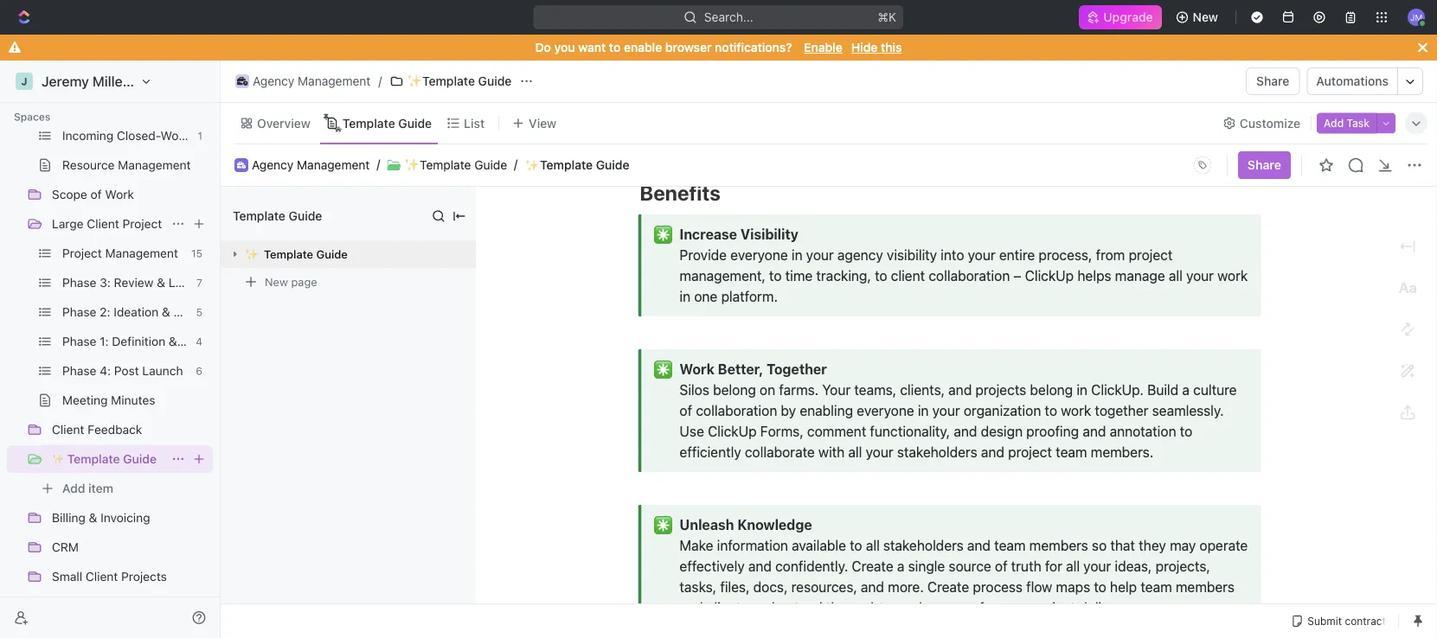 Task type: locate. For each thing, give the bounding box(es) containing it.
of left truth
[[995, 559, 1008, 575]]

0 vertical spatial stakeholders
[[898, 444, 978, 461]]

2 phase from the top
[[62, 305, 96, 319]]

2 vertical spatial ✳️
[[654, 516, 670, 535]]

client down scope of work
[[87, 217, 119, 231]]

large client project
[[52, 217, 162, 231]]

✨ right 15
[[245, 248, 256, 261]]

1 ✳️ from the top
[[654, 225, 670, 244]]

✨ down 'template guide' link
[[405, 158, 417, 172]]

1 horizontal spatial collaboration
[[929, 268, 1010, 284]]

client for small
[[86, 570, 118, 584]]

add item button
[[7, 475, 213, 503]]

scope of work link
[[52, 181, 209, 209]]

list link
[[461, 111, 485, 135]]

✳️ for work better, together silos belong on farms. your teams, clients, and projects belong in clickup. build a culture of collaboration by enabling everyone in your organization to work together seamlessly. use clickup forms, comment functionality, and design proofing and annotation to efficiently collaborate with all your stakeholders and project team members.
[[654, 360, 670, 379]]

1 vertical spatial team
[[995, 538, 1026, 554]]

2 ✳️ from the top
[[654, 360, 670, 379]]

post
[[114, 364, 139, 378]]

share inside button
[[1257, 74, 1290, 88]]

0 vertical spatial work
[[105, 187, 134, 202]]

team up truth
[[995, 538, 1026, 554]]

template up the list link
[[422, 74, 475, 88]]

all inside increase visibility provide everyone in your agency visibility into your entire process, from project management, to time tracking, to client collaboration – clickup helps manage all your work in one platform.
[[1169, 268, 1183, 284]]

collaboration down into
[[929, 268, 1010, 284]]

clickup up 'efficiently'
[[708, 424, 757, 440]]

to up delivery.
[[1094, 580, 1107, 596]]

project inside unleash knowledge make information available to all stakeholders and team members so that they may operate effectively and confidently. create a single source of truth for all your ideas, projects, tasks, files, docs, resources, and more. create process flow maps to help team members and clients understand the end-to-end process for your project delivery.
[[1032, 600, 1076, 617]]

page
[[291, 276, 317, 289]]

0 horizontal spatial collaboration
[[696, 403, 778, 419]]

clickup down process,
[[1026, 268, 1074, 284]]

new right upgrade
[[1193, 10, 1219, 24]]

0 vertical spatial work
[[1218, 268, 1248, 284]]

✳️ left "better,"
[[654, 360, 670, 379]]

phase for phase 1: definition & onboarding
[[62, 335, 96, 349]]

agency management link
[[231, 71, 375, 92], [252, 158, 370, 173]]

enabling
[[800, 403, 853, 419]]

0 horizontal spatial work
[[105, 187, 134, 202]]

0 horizontal spatial belong
[[713, 382, 756, 399]]

clickup
[[1026, 268, 1074, 284], [708, 424, 757, 440]]

&
[[157, 276, 165, 290], [162, 305, 170, 319], [169, 335, 177, 349], [89, 511, 97, 525]]

phase 3: review & launch
[[62, 276, 209, 290]]

✳️ for unleash knowledge make information available to all stakeholders and team members so that they may operate effectively and confidently. create a single source of truth for all your ideas, projects, tasks, files, docs, resources, and more. create process flow maps to help team members and clients understand the end-to-end process for your project delivery.
[[654, 516, 670, 535]]

1 belong from the left
[[713, 382, 756, 399]]

belong
[[713, 382, 756, 399], [1031, 382, 1074, 399]]

work inside work better, together silos belong on farms. your teams, clients, and projects belong in clickup. build a culture of collaboration by enabling everyone in your organization to work together seamlessly. use clickup forms, comment functionality, and design proofing and annotation to efficiently collaborate with all your stakeholders and project team members.
[[680, 361, 715, 378]]

0 vertical spatial team
[[1056, 444, 1088, 461]]

invoicing
[[101, 511, 150, 525]]

client feedback
[[52, 423, 142, 437]]

scope of work
[[52, 187, 134, 202]]

with
[[819, 444, 845, 461]]

4 phase from the top
[[62, 364, 96, 378]]

1 horizontal spatial team
[[1056, 444, 1088, 461]]

✨ template guide link up the list link
[[386, 71, 516, 92]]

–
[[1014, 268, 1022, 284]]

project
[[123, 217, 162, 231], [62, 246, 102, 261]]

0 vertical spatial client
[[87, 217, 119, 231]]

0 vertical spatial a
[[1183, 382, 1190, 399]]

0 horizontal spatial work
[[1061, 403, 1092, 419]]

members up truth
[[1030, 538, 1089, 554]]

0 horizontal spatial create
[[852, 559, 894, 575]]

1 vertical spatial everyone
[[857, 403, 915, 419]]

agency right business time image
[[253, 74, 295, 88]]

1 vertical spatial add
[[62, 482, 85, 496]]

1 horizontal spatial belong
[[1031, 382, 1074, 399]]

template up ✨ dropdown button
[[233, 209, 286, 223]]

& for definition
[[169, 335, 177, 349]]

✨ template guide down view
[[525, 158, 630, 172]]

✳️ down benefits
[[654, 225, 670, 244]]

tree
[[7, 4, 246, 639]]

1 phase from the top
[[62, 276, 96, 290]]

work up silos
[[680, 361, 715, 378]]

annotation
[[1110, 424, 1177, 440]]

0 horizontal spatial project
[[62, 246, 102, 261]]

1 vertical spatial of
[[680, 403, 693, 419]]

0 vertical spatial members
[[1030, 538, 1089, 554]]

client down meeting
[[52, 423, 84, 437]]

automations
[[1317, 74, 1389, 88]]

0 vertical spatial process
[[973, 580, 1023, 596]]

members.
[[1091, 444, 1154, 461]]

template down client feedback
[[67, 452, 120, 467]]

1 vertical spatial clickup
[[708, 424, 757, 440]]

create up 'more.'
[[852, 559, 894, 575]]

✨ template guide up item
[[52, 452, 157, 467]]

1 vertical spatial collaboration
[[696, 403, 778, 419]]

new button
[[1169, 3, 1229, 31]]

item
[[88, 482, 113, 496]]

sidebar navigation
[[0, 4, 246, 639]]

everyone inside increase visibility provide everyone in your agency visibility into your entire process, from project management, to time tracking, to client collaboration – clickup helps manage all your work in one platform.
[[731, 247, 788, 264]]

a up 'more.'
[[898, 559, 905, 575]]

new left page
[[265, 276, 288, 289]]

launch down phase 1: definition & onboarding link
[[142, 364, 183, 378]]

1 vertical spatial members
[[1176, 580, 1235, 596]]

tracking,
[[817, 268, 872, 284]]

0 vertical spatial of
[[91, 187, 102, 202]]

all right with
[[849, 444, 863, 461]]

benefits
[[640, 181, 721, 205]]

forms,
[[761, 424, 804, 440]]

1 horizontal spatial work
[[680, 361, 715, 378]]

culture
[[1194, 382, 1237, 399]]

notifications?
[[715, 40, 793, 55]]

miller's
[[93, 73, 139, 90]]

new page
[[265, 276, 317, 289]]

your
[[823, 382, 851, 399]]

do
[[535, 40, 551, 55]]

phase left 4:
[[62, 364, 96, 378]]

✨ template guide link up the add item button
[[52, 446, 164, 473]]

phase 4: post launch link
[[62, 357, 189, 385]]

collaboration inside increase visibility provide everyone in your agency visibility into your entire process, from project management, to time tracking, to client collaboration – clickup helps manage all your work in one platform.
[[929, 268, 1010, 284]]

1 vertical spatial project
[[1009, 444, 1053, 461]]

client right small at the bottom of the page
[[86, 570, 118, 584]]

for up flow
[[1046, 559, 1063, 575]]

0 vertical spatial agency management
[[253, 74, 371, 88]]

browser
[[666, 40, 712, 55]]

silos
[[680, 382, 710, 399]]

management up phase 3: review & launch
[[105, 246, 178, 261]]

1 vertical spatial stakeholders
[[884, 538, 964, 554]]

1
[[198, 130, 203, 142]]

0 vertical spatial create
[[852, 559, 894, 575]]

phase
[[62, 276, 96, 290], [62, 305, 96, 319], [62, 335, 96, 349], [62, 364, 96, 378]]

1 vertical spatial work
[[680, 361, 715, 378]]

✨ template guide down the list link
[[405, 158, 507, 172]]

0 horizontal spatial a
[[898, 559, 905, 575]]

1 horizontal spatial project
[[123, 217, 162, 231]]

together
[[1095, 403, 1149, 419]]

0 vertical spatial new
[[1193, 10, 1219, 24]]

everyone
[[731, 247, 788, 264], [857, 403, 915, 419]]

phase left 2:
[[62, 305, 96, 319]]

project down proofing
[[1009, 444, 1053, 461]]

new inside button
[[1193, 10, 1219, 24]]

crm
[[52, 541, 79, 555]]

0 vertical spatial ✳️
[[654, 225, 670, 244]]

0 horizontal spatial everyone
[[731, 247, 788, 264]]

project
[[1129, 247, 1173, 264], [1009, 444, 1053, 461], [1032, 600, 1076, 617]]

increase visibility provide everyone in your agency visibility into your entire process, from project management, to time tracking, to client collaboration – clickup helps manage all your work in one platform.
[[680, 226, 1252, 305]]

1 horizontal spatial add
[[1324, 117, 1344, 129]]

business time image
[[237, 77, 248, 86]]

of inside unleash knowledge make information available to all stakeholders and team members so that they may operate effectively and confidently. create a single source of truth for all your ideas, projects, tasks, files, docs, resources, and more. create process flow maps to help team members and clients understand the end-to-end process for your project delivery.
[[995, 559, 1008, 575]]

all up the 'maps'
[[1066, 559, 1080, 575]]

your right into
[[968, 247, 996, 264]]

0 vertical spatial template guide
[[343, 116, 432, 130]]

client for large
[[87, 217, 119, 231]]

1 vertical spatial create
[[928, 580, 970, 596]]

incoming closed-won deals link
[[62, 122, 220, 150]]

phase for phase 3: review & launch
[[62, 276, 96, 290]]

add left item
[[62, 482, 85, 496]]

0 vertical spatial project
[[1129, 247, 1173, 264]]

agency management link up "overview"
[[231, 71, 375, 92]]

✳️ left unleash
[[654, 516, 670, 535]]

collaborate
[[745, 444, 815, 461]]

agency management link down "overview"
[[252, 158, 370, 173]]

0 vertical spatial clickup
[[1026, 268, 1074, 284]]

incoming
[[62, 129, 114, 143]]

template guide down /
[[343, 116, 432, 130]]

stakeholders
[[898, 444, 978, 461], [884, 538, 964, 554]]

new
[[1193, 10, 1219, 24], [265, 276, 288, 289]]

unleash knowledge make information available to all stakeholders and team members so that they may operate effectively and confidently. create a single source of truth for all your ideas, projects, tasks, files, docs, resources, and more. create process flow maps to help team members and clients understand the end-to-end process for your project delivery.
[[680, 517, 1252, 617]]

✨ right /
[[407, 74, 419, 88]]

1 vertical spatial a
[[898, 559, 905, 575]]

a inside work better, together silos belong on farms. your teams, clients, and projects belong in clickup. build a culture of collaboration by enabling everyone in your organization to work together seamlessly. use clickup forms, comment functionality, and design proofing and annotation to efficiently collaborate with all your stakeholders and project team members.
[[1183, 382, 1190, 399]]

view button
[[507, 103, 563, 144]]

✨ up add item
[[52, 452, 64, 467]]

work
[[1218, 268, 1248, 284], [1061, 403, 1092, 419]]

✨ template guide
[[407, 74, 512, 88], [405, 158, 507, 172], [525, 158, 630, 172], [245, 248, 348, 261], [52, 452, 157, 467]]

of inside "tree"
[[91, 187, 102, 202]]

0 horizontal spatial template guide
[[233, 209, 322, 223]]

add for add task
[[1324, 117, 1344, 129]]

in down "clients,"
[[918, 403, 929, 419]]

a up seamlessly.
[[1183, 382, 1190, 399]]

0 vertical spatial add
[[1324, 117, 1344, 129]]

jeremy miller's workspace, , element
[[16, 73, 33, 90]]

3 phase from the top
[[62, 335, 96, 349]]

agency management up "overview"
[[253, 74, 371, 88]]

agency right business time icon
[[252, 158, 294, 172]]

management for bottom agency management link
[[297, 158, 370, 172]]

to up proofing
[[1045, 403, 1058, 419]]

template
[[422, 74, 475, 88], [343, 116, 395, 130], [420, 158, 471, 172], [540, 158, 593, 172], [233, 209, 286, 223], [264, 248, 313, 261], [67, 452, 120, 467]]

scope
[[52, 187, 87, 202]]

management down "overview"
[[297, 158, 370, 172]]

add inside sidebar navigation
[[62, 482, 85, 496]]

share up 'customize'
[[1257, 74, 1290, 88]]

✨ template guide link down the list link
[[405, 158, 507, 173]]

2 vertical spatial client
[[86, 570, 118, 584]]

1 horizontal spatial new
[[1193, 10, 1219, 24]]

agency
[[253, 74, 295, 88], [252, 158, 294, 172]]

0 horizontal spatial clickup
[[708, 424, 757, 440]]

process down source
[[973, 580, 1023, 596]]

team down proofing
[[1056, 444, 1088, 461]]

& left 4
[[169, 335, 177, 349]]

1 horizontal spatial a
[[1183, 382, 1190, 399]]

visibility
[[887, 247, 938, 264]]

enable
[[624, 40, 662, 55]]

clients,
[[901, 382, 945, 399]]

feedback
[[88, 423, 142, 437]]

team down ideas,
[[1141, 580, 1173, 596]]

template down the list link
[[420, 158, 471, 172]]

stakeholders inside work better, together silos belong on farms. your teams, clients, and projects belong in clickup. build a culture of collaboration by enabling everyone in your organization to work together seamlessly. use clickup forms, comment functionality, and design proofing and annotation to efficiently collaborate with all your stakeholders and project team members.
[[898, 444, 978, 461]]

0 horizontal spatial team
[[995, 538, 1026, 554]]

1 horizontal spatial work
[[1218, 268, 1248, 284]]

the
[[827, 600, 847, 617]]

1 vertical spatial ✳️
[[654, 360, 670, 379]]

phase left 3:
[[62, 276, 96, 290]]

1 vertical spatial new
[[265, 276, 288, 289]]

project up manage
[[1129, 247, 1173, 264]]

agency management down "overview"
[[252, 158, 370, 172]]

1 horizontal spatial everyone
[[857, 403, 915, 419]]

work for to
[[1061, 403, 1092, 419]]

end
[[899, 600, 923, 617]]

7
[[197, 277, 203, 289]]

stakeholders down functionality,
[[898, 444, 978, 461]]

ideation
[[114, 305, 159, 319]]

of right "scope"
[[91, 187, 102, 202]]

delivery.
[[1080, 600, 1132, 617]]

business time image
[[237, 162, 246, 169]]

✨ inside sidebar navigation
[[52, 452, 64, 467]]

phase for phase 2: ideation & production
[[62, 305, 96, 319]]

work inside work better, together silos belong on farms. your teams, clients, and projects belong in clickup. build a culture of collaboration by enabling everyone in your organization to work together seamlessly. use clickup forms, comment functionality, and design proofing and annotation to efficiently collaborate with all your stakeholders and project team members.
[[1061, 403, 1092, 419]]

new for new page
[[265, 276, 288, 289]]

share down customize button
[[1248, 158, 1282, 172]]

0 horizontal spatial add
[[62, 482, 85, 496]]

project down scope of work link
[[123, 217, 162, 231]]

process right end
[[926, 600, 976, 617]]

1 horizontal spatial create
[[928, 580, 970, 596]]

hide
[[852, 40, 878, 55]]

2 horizontal spatial of
[[995, 559, 1008, 575]]

& right 'ideation'
[[162, 305, 170, 319]]

0 vertical spatial for
[[1046, 559, 1063, 575]]

3 ✳️ from the top
[[654, 516, 670, 535]]

everyone down teams,
[[857, 403, 915, 419]]

into
[[941, 247, 965, 264]]

project inside increase visibility provide everyone in your agency visibility into your entire process, from project management, to time tracking, to client collaboration – clickup helps manage all your work in one platform.
[[1129, 247, 1173, 264]]

1 vertical spatial work
[[1061, 403, 1092, 419]]

work inside increase visibility provide everyone in your agency visibility into your entire process, from project management, to time tracking, to client collaboration – clickup helps manage all your work in one platform.
[[1218, 268, 1248, 284]]

process
[[973, 580, 1023, 596], [926, 600, 976, 617]]

belong down "better,"
[[713, 382, 756, 399]]

0 horizontal spatial for
[[980, 600, 997, 617]]

all right manage
[[1169, 268, 1183, 284]]

0 horizontal spatial members
[[1030, 538, 1089, 554]]

2 vertical spatial team
[[1141, 580, 1173, 596]]

stakeholders up single
[[884, 538, 964, 554]]

collaboration down on
[[696, 403, 778, 419]]

1 vertical spatial client
[[52, 423, 84, 437]]

search...
[[705, 10, 754, 24]]

to
[[609, 40, 621, 55], [770, 268, 782, 284], [875, 268, 888, 284], [1045, 403, 1058, 419], [1180, 424, 1193, 440], [850, 538, 863, 554], [1094, 580, 1107, 596]]

& right review on the top
[[157, 276, 165, 290]]

list
[[464, 116, 485, 130]]

upgrade link
[[1080, 5, 1162, 29]]

jeremy miller's workspace
[[42, 73, 214, 90]]

5
[[196, 306, 203, 319]]

0 vertical spatial collaboration
[[929, 268, 1010, 284]]

team inside work better, together silos belong on farms. your teams, clients, and projects belong in clickup. build a culture of collaboration by enabling everyone in your organization to work together seamlessly. use clickup forms, comment functionality, and design proofing and annotation to efficiently collaborate with all your stakeholders and project team members.
[[1056, 444, 1088, 461]]

1 vertical spatial template guide
[[233, 209, 322, 223]]

platform.
[[722, 289, 778, 305]]

end-
[[851, 600, 880, 617]]

in left one
[[680, 289, 691, 305]]

customize
[[1240, 116, 1301, 130]]

0 horizontal spatial new
[[265, 276, 288, 289]]

0 horizontal spatial of
[[91, 187, 102, 202]]

make
[[680, 538, 714, 554]]

project down flow
[[1032, 600, 1076, 617]]

billing & invoicing
[[52, 511, 150, 525]]

1 horizontal spatial of
[[680, 403, 693, 419]]

create down source
[[928, 580, 970, 596]]

2 vertical spatial of
[[995, 559, 1008, 575]]

0 vertical spatial share
[[1257, 74, 1290, 88]]

2 horizontal spatial team
[[1141, 580, 1173, 596]]

work down resource management
[[105, 187, 134, 202]]

2 vertical spatial project
[[1032, 600, 1076, 617]]

and right "clients,"
[[949, 382, 972, 399]]

1 vertical spatial agency management link
[[252, 158, 370, 173]]

add left the task
[[1324, 117, 1344, 129]]

guide inside sidebar navigation
[[123, 452, 157, 467]]

belong up proofing
[[1031, 382, 1074, 399]]

project down large
[[62, 246, 102, 261]]

view
[[529, 116, 557, 130]]

large client project link
[[52, 210, 164, 238]]

1 horizontal spatial clickup
[[1026, 268, 1074, 284]]

0 vertical spatial everyone
[[731, 247, 788, 264]]

for down source
[[980, 600, 997, 617]]



Task type: vqa. For each thing, say whether or not it's contained in the screenshot.
work related to to
yes



Task type: describe. For each thing, give the bounding box(es) containing it.
crm link
[[52, 534, 209, 562]]

⌘k
[[878, 10, 897, 24]]

management left /
[[298, 74, 371, 88]]

of inside work better, together silos belong on farms. your teams, clients, and projects belong in clickup. build a culture of collaboration by enabling everyone in your organization to work together seamlessly. use clickup forms, comment functionality, and design proofing and annotation to efficiently collaborate with all your stakeholders and project team members.
[[680, 403, 693, 419]]

together
[[767, 361, 827, 378]]

one
[[695, 289, 718, 305]]

✨ template guide up new page
[[245, 248, 348, 261]]

1:
[[100, 335, 109, 349]]

1 vertical spatial agency
[[252, 158, 294, 172]]

collaboration inside work better, together silos belong on farms. your teams, clients, and projects belong in clickup. build a culture of collaboration by enabling everyone in your organization to work together seamlessly. use clickup forms, comment functionality, and design proofing and annotation to efficiently collaborate with all your stakeholders and project team members.
[[696, 403, 778, 419]]

project management
[[62, 246, 178, 261]]

spaces
[[14, 111, 51, 123]]

to right want
[[609, 40, 621, 55]]

operate
[[1200, 538, 1249, 554]]

j
[[21, 75, 27, 87]]

minutes
[[111, 393, 155, 408]]

6
[[196, 365, 203, 377]]

process,
[[1039, 247, 1093, 264]]

design
[[981, 424, 1023, 440]]

from
[[1096, 247, 1126, 264]]

template inside sidebar navigation
[[67, 452, 120, 467]]

your down functionality,
[[866, 444, 894, 461]]

new for new
[[1193, 10, 1219, 24]]

template down view
[[540, 158, 593, 172]]

phase for phase 4: post launch
[[62, 364, 96, 378]]

build
[[1148, 382, 1179, 399]]

add item
[[62, 482, 113, 496]]

better,
[[718, 361, 764, 378]]

billing & invoicing link
[[52, 505, 209, 532]]

functionality,
[[870, 424, 951, 440]]

and down information
[[749, 559, 772, 575]]

agency management inside agency management link
[[253, 74, 371, 88]]

1 vertical spatial for
[[980, 600, 997, 617]]

and up end-
[[861, 580, 885, 596]]

unleash
[[680, 517, 734, 534]]

2 belong from the left
[[1031, 382, 1074, 399]]

teams,
[[855, 382, 897, 399]]

everyone inside work better, together silos belong on farms. your teams, clients, and projects belong in clickup. build a culture of collaboration by enabling everyone in your organization to work together seamlessly. use clickup forms, comment functionality, and design proofing and annotation to efficiently collaborate with all your stakeholders and project team members.
[[857, 403, 915, 419]]

deals
[[189, 129, 220, 143]]

your right manage
[[1187, 268, 1214, 284]]

& for review
[[157, 276, 165, 290]]

your down so
[[1084, 559, 1112, 575]]

1 vertical spatial agency management
[[252, 158, 370, 172]]

1 vertical spatial share
[[1248, 158, 1282, 172]]

onboarding
[[181, 335, 246, 349]]

single
[[909, 559, 946, 575]]

meeting minutes
[[62, 393, 155, 408]]

your down "clients,"
[[933, 403, 961, 419]]

jeremy
[[42, 73, 89, 90]]

to left client on the right of page
[[875, 268, 888, 284]]

projects
[[121, 570, 167, 584]]

projects
[[976, 382, 1027, 399]]

1 vertical spatial process
[[926, 600, 976, 617]]

all right available
[[866, 538, 880, 554]]

1 horizontal spatial members
[[1176, 580, 1235, 596]]

1 vertical spatial ✨ template guide link
[[405, 158, 507, 173]]

this
[[881, 40, 902, 55]]

incoming closed-won deals
[[62, 129, 220, 143]]

& right the billing
[[89, 511, 97, 525]]

1 vertical spatial project
[[62, 246, 102, 261]]

jm
[[1411, 12, 1423, 22]]

ideas,
[[1115, 559, 1153, 575]]

✳️ for increase visibility provide everyone in your agency visibility into your entire process, from project management, to time tracking, to client collaboration – clickup helps manage all your work in one platform.
[[654, 225, 670, 244]]

0 vertical spatial agency
[[253, 74, 295, 88]]

agency
[[838, 247, 884, 264]]

phase 4: post launch
[[62, 364, 183, 378]]

0 vertical spatial agency management link
[[231, 71, 375, 92]]

management for resource management link
[[118, 158, 191, 172]]

to right available
[[850, 538, 863, 554]]

tree containing incoming closed-won deals
[[7, 4, 246, 639]]

flow
[[1027, 580, 1053, 596]]

and down together
[[1083, 424, 1107, 440]]

0 vertical spatial project
[[123, 217, 162, 231]]

phase 2: ideation & production
[[62, 305, 235, 319]]

all inside work better, together silos belong on farms. your teams, clients, and projects belong in clickup. build a culture of collaboration by enabling everyone in your organization to work together seamlessly. use clickup forms, comment functionality, and design proofing and annotation to efficiently collaborate with all your stakeholders and project team members.
[[849, 444, 863, 461]]

won
[[161, 129, 186, 143]]

1 vertical spatial launch
[[142, 364, 183, 378]]

add for add item
[[62, 482, 85, 496]]

so
[[1092, 538, 1107, 554]]

template down /
[[343, 116, 395, 130]]

dropdown menu image
[[1189, 151, 1217, 179]]

stakeholders inside unleash knowledge make information available to all stakeholders and team members so that they may operate effectively and confidently. create a single source of truth for all your ideas, projects, tasks, files, docs, resources, and more. create process flow maps to help team members and clients understand the end-to-end process for your project delivery.
[[884, 538, 964, 554]]

work inside sidebar navigation
[[105, 187, 134, 202]]

0 vertical spatial launch
[[169, 276, 209, 290]]

customize button
[[1218, 111, 1306, 135]]

jm button
[[1403, 3, 1431, 31]]

definition
[[112, 335, 165, 349]]

you
[[555, 40, 575, 55]]

1 horizontal spatial for
[[1046, 559, 1063, 575]]

4
[[196, 336, 203, 348]]

/
[[379, 74, 382, 88]]

2 vertical spatial ✨ template guide link
[[52, 446, 164, 473]]

work for your
[[1218, 268, 1248, 284]]

template up new page
[[264, 248, 313, 261]]

production
[[174, 305, 235, 319]]

and down tasks,
[[680, 600, 703, 617]]

and down design
[[981, 444, 1005, 461]]

do you want to enable browser notifications? enable hide this
[[535, 40, 902, 55]]

in left clickup.
[[1077, 382, 1088, 399]]

truth
[[1012, 559, 1042, 575]]

in up time
[[792, 247, 803, 264]]

upgrade
[[1104, 10, 1154, 24]]

billing
[[52, 511, 86, 525]]

may
[[1170, 538, 1196, 554]]

seamlessly.
[[1153, 403, 1224, 419]]

management for project management link
[[105, 246, 178, 261]]

✨ down view button
[[525, 159, 536, 172]]

meeting
[[62, 393, 108, 408]]

client
[[891, 268, 925, 284]]

time
[[786, 268, 813, 284]]

helps
[[1078, 268, 1112, 284]]

task
[[1347, 117, 1370, 129]]

provide
[[680, 247, 727, 264]]

3:
[[100, 276, 111, 290]]

& for ideation
[[162, 305, 170, 319]]

and left design
[[954, 424, 978, 440]]

automations button
[[1308, 68, 1398, 94]]

and up source
[[968, 538, 991, 554]]

phase 3: review & launch link
[[62, 269, 209, 297]]

to-
[[880, 600, 899, 617]]

tasks,
[[680, 580, 717, 596]]

want
[[578, 40, 606, 55]]

view button
[[507, 111, 563, 135]]

15
[[191, 248, 203, 260]]

your up time
[[807, 247, 834, 264]]

files,
[[720, 580, 750, 596]]

small client projects link
[[52, 564, 209, 591]]

to left time
[[770, 268, 782, 284]]

a inside unleash knowledge make information available to all stakeholders and team members so that they may operate effectively and confidently. create a single source of truth for all your ideas, projects, tasks, files, docs, resources, and more. create process flow maps to help team members and clients understand the end-to-end process for your project delivery.
[[898, 559, 905, 575]]

small client projects
[[52, 570, 167, 584]]

1 horizontal spatial template guide
[[343, 116, 432, 130]]

they
[[1139, 538, 1167, 554]]

project inside work better, together silos belong on farms. your teams, clients, and projects belong in clickup. build a culture of collaboration by enabling everyone in your organization to work together seamlessly. use clickup forms, comment functionality, and design proofing and annotation to efficiently collaborate with all your stakeholders and project team members.
[[1009, 444, 1053, 461]]

closed-
[[117, 129, 161, 143]]

0 vertical spatial ✨ template guide link
[[386, 71, 516, 92]]

your down flow
[[1001, 600, 1029, 617]]

organization
[[964, 403, 1042, 419]]

available
[[792, 538, 846, 554]]

✨ template guide up the list link
[[407, 74, 512, 88]]

maps
[[1056, 580, 1091, 596]]

resource management
[[62, 158, 191, 172]]

more.
[[888, 580, 924, 596]]

resource
[[62, 158, 115, 172]]

use
[[680, 424, 705, 440]]

clickup inside work better, together silos belong on farms. your teams, clients, and projects belong in clickup. build a culture of collaboration by enabling everyone in your organization to work together seamlessly. use clickup forms, comment functionality, and design proofing and annotation to efficiently collaborate with all your stakeholders and project team members.
[[708, 424, 757, 440]]

to down seamlessly.
[[1180, 424, 1193, 440]]

✨ template guide inside "tree"
[[52, 452, 157, 467]]

clickup inside increase visibility provide everyone in your agency visibility into your entire process, from project management, to time tracking, to client collaboration – clickup helps manage all your work in one platform.
[[1026, 268, 1074, 284]]



